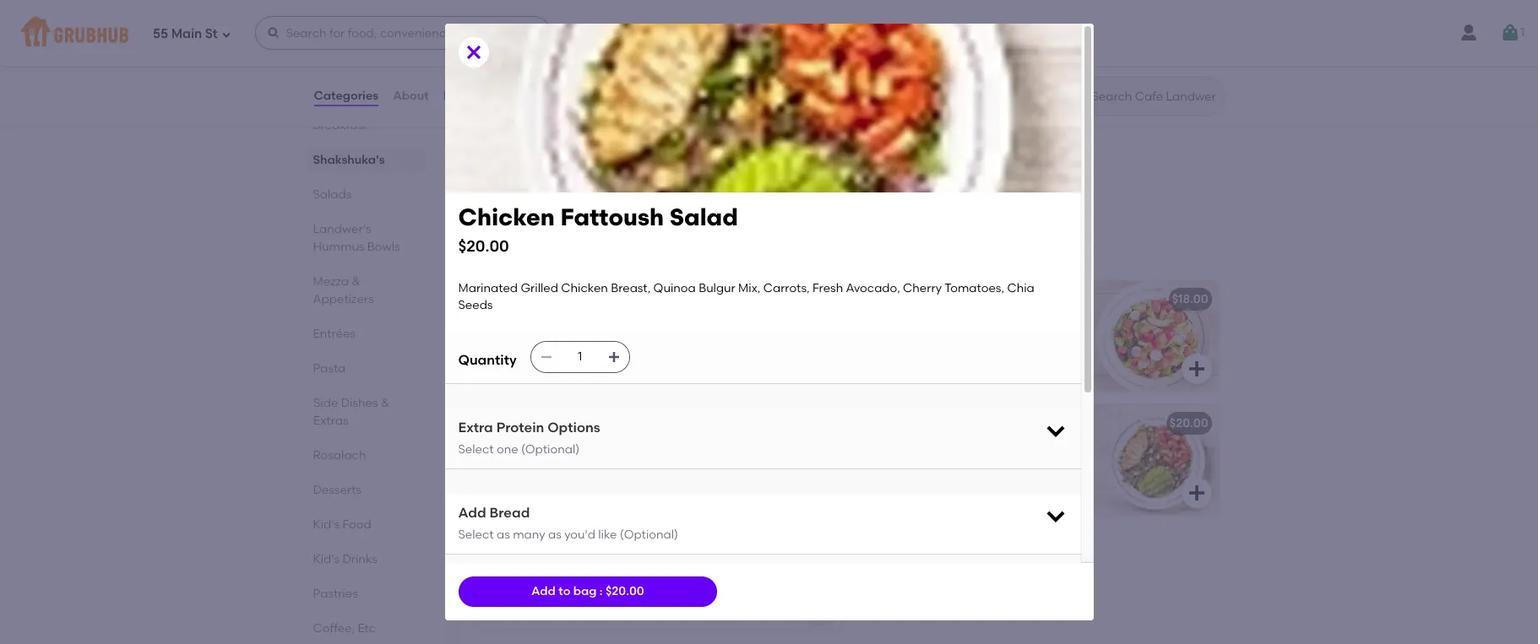 Task type: locate. For each thing, give the bounding box(es) containing it.
1 vertical spatial add
[[532, 585, 556, 599]]

1 vertical spatial fresh
[[1023, 458, 1054, 472]]

bread
[[490, 506, 530, 522]]

chicken fattoush salad $20.00
[[458, 203, 738, 256]]

1 dressing from the top
[[486, 385, 535, 399]]

bulgur
[[699, 281, 736, 296], [909, 458, 946, 472]]

kalamata
[[635, 316, 692, 331], [864, 334, 921, 348]]

pastries tab
[[313, 586, 419, 603]]

2 mint from the left
[[1033, 368, 1058, 382]]

in
[[596, 42, 607, 56]]

red inside lettuce mix ,feta cheese, kalamata olives, cherry tomatoes, red and yellow bell peppers, cucumber, radish, sumac with lemon mint dressing
[[630, 334, 653, 348]]

1 vertical spatial cheese
[[524, 541, 567, 555]]

and down goat
[[614, 599, 637, 613]]

vegan down vegan meatball shakshuka
[[558, 166, 595, 180]]

a left side
[[486, 93, 493, 108]]

poached
[[542, 42, 594, 56]]

0 horizontal spatial salads
[[313, 188, 352, 202]]

salads
[[313, 188, 352, 202], [472, 242, 533, 263]]

cheese, inside lettuce mix, halloumi cheese, kalamata olives, cherry tomatoes, red & yellow bell peppers, cucumbers, radish & lemon mint dressing.
[[990, 316, 1036, 331]]

lettuce
[[486, 316, 529, 331], [864, 316, 908, 331]]

1 select from the top
[[458, 443, 494, 457]]

1 horizontal spatial with
[[664, 76, 688, 90]]

challah
[[486, 110, 531, 125]]

0 horizontal spatial olives,
[[486, 334, 523, 348]]

(optional)
[[521, 443, 580, 457], [620, 528, 679, 542]]

halloumi shakshuka
[[486, 18, 603, 32]]

lettuce down halloumi salad in the right top of the page
[[864, 316, 908, 331]]

chicken up ,feta
[[561, 281, 608, 296]]

1 horizontal spatial a
[[609, 42, 617, 56]]

0 vertical spatial with
[[664, 76, 688, 90]]

chicken down radish
[[967, 441, 1014, 455]]

2 vertical spatial chicken
[[967, 441, 1014, 455]]

quinoa right (gf)
[[654, 281, 696, 296]]

quinoa down dressing.
[[864, 458, 907, 472]]

salad for lebanese salad
[[545, 417, 579, 431]]

1 horizontal spatial lettuce
[[864, 316, 908, 331]]

red
[[630, 334, 653, 348], [864, 351, 887, 365]]

dressing down "caramelized"
[[486, 616, 535, 631]]

goat
[[633, 582, 663, 596]]

olives, up radish
[[924, 334, 961, 348]]

(gf)
[[612, 292, 637, 307]]

1 yellow from the left
[[486, 351, 521, 365]]

1 bell from the left
[[524, 351, 544, 365]]

etc
[[358, 622, 376, 636]]

0 horizontal spatial peppers,
[[547, 351, 597, 365]]

halloumi up side
[[486, 76, 537, 90]]

dressing down radish,
[[486, 385, 535, 399]]

cheese up "tahini,"
[[539, 76, 583, 90]]

shakshuka up poached
[[540, 18, 603, 32]]

svg image inside 1 button
[[1501, 23, 1521, 43]]

side
[[576, 93, 601, 108], [313, 396, 338, 411]]

0 vertical spatial side
[[576, 93, 601, 108]]

0 horizontal spatial lettuce
[[486, 316, 529, 331]]

0 horizontal spatial (optional)
[[521, 443, 580, 457]]

0 vertical spatial $20.00
[[458, 236, 509, 256]]

as down bread
[[497, 528, 510, 542]]

main
[[171, 26, 202, 41]]

1 vertical spatial chicken
[[561, 281, 608, 296]]

mix,
[[739, 281, 761, 296], [911, 316, 933, 331], [949, 458, 971, 472]]

cheese, inside mixed greens, cherry tomatoes, avocado, blueberries, strawberries, goat cheese, caramelized walnuts, and housemade balsamic dressing
[[666, 582, 712, 596]]

vegan
[[486, 142, 523, 156], [558, 166, 595, 180]]

dressing inside lettuce mix ,feta cheese, kalamata olives, cherry tomatoes, red and yellow bell peppers, cucumber, radish, sumac with lemon mint dressing
[[486, 385, 535, 399]]

1 horizontal spatial (optional)
[[620, 528, 679, 542]]

add
[[458, 506, 486, 522], [532, 585, 556, 599]]

marinated
[[458, 281, 518, 296], [864, 441, 924, 455]]

halloumi up eggs
[[486, 18, 537, 32]]

peppers, inside lettuce mix ,feta cheese, kalamata olives, cherry tomatoes, red and yellow bell peppers, cucumber, radish, sumac with lemon mint dressing
[[547, 351, 597, 365]]

0 vertical spatial select
[[458, 443, 494, 457]]

2 dressing from the top
[[486, 616, 535, 631]]

select down the extra on the left of page
[[458, 443, 494, 457]]

1 lemon from the left
[[600, 368, 640, 382]]

0 vertical spatial grilled
[[521, 281, 559, 296]]

categories
[[314, 89, 379, 103]]

about button
[[392, 66, 430, 127]]

salad left (gf)
[[575, 292, 609, 307]]

1 horizontal spatial mix,
[[911, 316, 933, 331]]

select inside 'extra protein options select one (optional)'
[[458, 443, 494, 457]]

0 horizontal spatial add
[[458, 506, 486, 522]]

coffee, etc
[[313, 622, 376, 636]]

marinated down dressing.
[[864, 441, 924, 455]]

1 horizontal spatial peppers,
[[963, 351, 1013, 365]]

chicken fattoush salad image
[[1092, 406, 1219, 516]]

lettuce inside lettuce mix ,feta cheese, kalamata olives, cherry tomatoes, red and yellow bell peppers, cucumber, radish, sumac with lemon mint dressing
[[486, 316, 529, 331]]

tahini,
[[536, 93, 573, 108]]

& up the appetizers
[[352, 275, 361, 289]]

olives, inside lettuce mix ,feta cheese, kalamata olives, cherry tomatoes, red and yellow bell peppers, cucumber, radish, sumac with lemon mint dressing
[[486, 334, 523, 348]]

2 horizontal spatial with
[[698, 166, 722, 180]]

1 horizontal spatial quinoa
[[864, 458, 907, 472]]

kalamata inside lettuce mix ,feta cheese, kalamata olives, cherry tomatoes, red and yellow bell peppers, cucumber, radish, sumac with lemon mint dressing
[[635, 316, 692, 331]]

extra
[[458, 420, 493, 436]]

and down sauce,
[[586, 76, 609, 90]]

with right spinach,
[[664, 76, 688, 90]]

2 peppers, from the left
[[963, 351, 1013, 365]]

0 horizontal spatial lemon
[[600, 368, 640, 382]]

red up cucumbers,
[[864, 351, 887, 365]]

lebanese
[[486, 417, 542, 431]]

two
[[486, 42, 508, 56]]

& right radish
[[979, 368, 988, 382]]

svg image
[[808, 85, 829, 105], [540, 351, 553, 365], [1187, 359, 1207, 379], [1044, 420, 1068, 443]]

1 vertical spatial with
[[698, 166, 722, 180]]

Search Cafe Landwer search field
[[1091, 89, 1220, 105]]

pepper
[[532, 59, 574, 73]]

0 horizontal spatial red
[[630, 334, 653, 348]]

1 vertical spatial breast,
[[1017, 441, 1057, 455]]

1 horizontal spatial lemon
[[991, 368, 1030, 382]]

0 vertical spatial salads
[[313, 188, 352, 202]]

1 vertical spatial seeds
[[864, 492, 899, 506]]

2 lemon from the left
[[991, 368, 1030, 382]]

salads inside tab
[[313, 188, 352, 202]]

0 vertical spatial add
[[458, 506, 486, 522]]

0 vertical spatial red
[[630, 334, 653, 348]]

bell up sumac
[[524, 351, 544, 365]]

$17.00
[[796, 292, 830, 307]]

1 horizontal spatial vegan
[[558, 166, 595, 180]]

shakshuka inside button
[[896, 18, 959, 32]]

1 vertical spatial salads
[[472, 242, 533, 263]]

spinach,
[[611, 76, 662, 90]]

bell inside lettuce mix ,feta cheese, kalamata olives, cherry tomatoes, red and yellow bell peppers, cucumber, radish, sumac with lemon mint dressing
[[524, 351, 544, 365]]

kalamata for and
[[635, 316, 692, 331]]

0 horizontal spatial breast,
[[611, 281, 651, 296]]

1 vertical spatial marinated
[[864, 441, 924, 455]]

1 vertical spatial carrots,
[[974, 458, 1020, 472]]

desserts tab
[[313, 482, 419, 499]]

add inside add bread select as many as you'd like (optional)
[[458, 506, 486, 522]]

1 peppers, from the left
[[547, 351, 597, 365]]

side up the extras
[[313, 396, 338, 411]]

search icon image
[[1065, 86, 1086, 106]]

,feta
[[554, 316, 583, 331]]

2 vertical spatial with
[[574, 368, 598, 382]]

0 vertical spatial housemade
[[486, 166, 556, 180]]

housemade down meatball
[[486, 166, 556, 180]]

shakshuka right sinia
[[896, 18, 959, 32]]

salads up mediterranean
[[472, 242, 533, 263]]

balsamic
[[713, 599, 766, 613]]

greens,
[[522, 565, 566, 579]]

0 vertical spatial cheese
[[539, 76, 583, 90]]

0 vertical spatial marinated
[[458, 281, 518, 296]]

salad right protein
[[545, 417, 579, 431]]

:
[[600, 585, 603, 599]]

kalamata down (gf)
[[635, 316, 692, 331]]

chicken
[[458, 203, 555, 232], [561, 281, 608, 296], [967, 441, 1014, 455]]

with inside two eggs poached in a spiced tomato pepper sauce, crispy halloumi cheese and spinach, with a side of tahini, side salad and challah bread.
[[664, 76, 688, 90]]

salad
[[604, 93, 637, 108], [670, 203, 738, 232], [575, 292, 609, 307], [919, 292, 953, 307], [545, 417, 579, 431]]

bell
[[524, 351, 544, 365], [939, 351, 960, 365]]

olives, up quantity
[[486, 334, 523, 348]]

chia
[[1008, 281, 1035, 296], [1025, 475, 1053, 489]]

0 horizontal spatial seeds
[[458, 298, 493, 313]]

tomatoes,
[[945, 281, 1005, 296], [567, 334, 627, 348], [1006, 334, 1066, 348], [963, 475, 1023, 489], [611, 565, 671, 579]]

bell for radish
[[939, 351, 960, 365]]

kid's for kid's food
[[313, 518, 340, 532]]

2 vertical spatial mix,
[[949, 458, 971, 472]]

1 horizontal spatial marinated
[[864, 441, 924, 455]]

halloumi up radish
[[936, 316, 987, 331]]

red for &
[[864, 351, 887, 365]]

lettuce down mediterranean
[[486, 316, 529, 331]]

kid's left food
[[313, 518, 340, 532]]

$23.00
[[791, 140, 829, 155]]

tomato
[[486, 59, 530, 73]]

with left "tahini"
[[698, 166, 722, 180]]

avocado,
[[846, 281, 901, 296], [864, 475, 918, 489], [673, 565, 728, 579]]

salad inside two eggs poached in a spiced tomato pepper sauce, crispy halloumi cheese and spinach, with a side of tahini, side salad and challah bread.
[[604, 93, 637, 108]]

extra protein options select one (optional)
[[458, 420, 601, 457]]

0 horizontal spatial a
[[486, 93, 493, 108]]

svg image
[[1501, 23, 1521, 43], [267, 26, 280, 40], [221, 29, 231, 39], [464, 42, 484, 63], [1187, 85, 1207, 105], [808, 175, 829, 195], [607, 351, 621, 365], [808, 483, 829, 504], [1187, 483, 1207, 504], [1044, 505, 1068, 528], [808, 598, 829, 619]]

0 vertical spatial breast,
[[611, 281, 651, 296]]

salad down the served
[[670, 203, 738, 232]]

0 horizontal spatial mint
[[643, 368, 667, 382]]

1 lettuce from the left
[[486, 316, 529, 331]]

2 olives, from the left
[[924, 334, 961, 348]]

mix
[[532, 316, 551, 331]]

2 vertical spatial avocado,
[[673, 565, 728, 579]]

0 horizontal spatial fresh
[[813, 281, 844, 296]]

yellow inside lettuce mix ,feta cheese, kalamata olives, cherry tomatoes, red and yellow bell peppers, cucumber, radish, sumac with lemon mint dressing
[[486, 351, 521, 365]]

0 vertical spatial dressing
[[486, 385, 535, 399]]

0 vertical spatial chicken
[[458, 203, 555, 232]]

shakshuka for halloumi shakshuka
[[540, 18, 603, 32]]

salad down spinach,
[[604, 93, 637, 108]]

red up cucumber,
[[630, 334, 653, 348]]

peppers, up radish
[[963, 351, 1013, 365]]

yellow inside lettuce mix, halloumi cheese, kalamata olives, cherry tomatoes, red & yellow bell peppers, cucumbers, radish & lemon mint dressing.
[[901, 351, 937, 365]]

side right "tahini,"
[[576, 93, 601, 108]]

housemade down goat
[[640, 599, 710, 613]]

meatballs
[[598, 166, 654, 180]]

2 lettuce from the left
[[864, 316, 908, 331]]

salads up landwer's
[[313, 188, 352, 202]]

1 kid's from the top
[[313, 518, 340, 532]]

1 mint from the left
[[643, 368, 667, 382]]

sinia shakshuka button
[[854, 7, 1219, 117]]

yellow for radish,
[[486, 351, 521, 365]]

as
[[497, 528, 510, 542], [548, 528, 562, 542]]

grilled down radish
[[927, 441, 964, 455]]

2 bell from the left
[[939, 351, 960, 365]]

pasta tab
[[313, 360, 419, 378]]

two eggs poached in a spiced tomato pepper sauce, crispy halloumi cheese and spinach, with a side of tahini, side salad and challah bread.
[[486, 42, 688, 125]]

0 horizontal spatial vegan
[[486, 142, 523, 156]]

olives, inside lettuce mix, halloumi cheese, kalamata olives, cherry tomatoes, red & yellow bell peppers, cucumbers, radish & lemon mint dressing.
[[924, 334, 961, 348]]

bell inside lettuce mix, halloumi cheese, kalamata olives, cherry tomatoes, red & yellow bell peppers, cucumbers, radish & lemon mint dressing.
[[939, 351, 960, 365]]

lemon right radish
[[991, 368, 1030, 382]]

extras
[[313, 414, 348, 428]]

with
[[664, 76, 688, 90], [698, 166, 722, 180], [574, 368, 598, 382]]

salad for halloumi salad
[[919, 292, 953, 307]]

select down bread
[[458, 528, 494, 542]]

add down the 'greens,'
[[532, 585, 556, 599]]

kalamata up cucumbers,
[[864, 334, 921, 348]]

a
[[609, 42, 617, 56], [486, 93, 493, 108]]

and up cucumber,
[[655, 334, 678, 348]]

and inside mixed greens, cherry tomatoes, avocado, blueberries, strawberries, goat cheese, caramelized walnuts, and housemade balsamic dressing
[[614, 599, 637, 613]]

1 vertical spatial side
[[313, 396, 338, 411]]

salad up lettuce mix, halloumi cheese, kalamata olives, cherry tomatoes, red & yellow bell peppers, cucumbers, radish & lemon mint dressing.
[[919, 292, 953, 307]]

$18.00
[[1173, 292, 1209, 307]]

yellow up radish,
[[486, 351, 521, 365]]

shakshuka
[[540, 18, 603, 32], [896, 18, 959, 32], [580, 142, 643, 156]]

1 olives, from the left
[[486, 334, 523, 348]]

tomatoes, inside lettuce mix, halloumi cheese, kalamata olives, cherry tomatoes, red & yellow bell peppers, cucumbers, radish & lemon mint dressing.
[[1006, 334, 1066, 348]]

0 vertical spatial carrots,
[[764, 281, 810, 296]]

1 vertical spatial $20.00
[[1170, 417, 1209, 431]]

1 vertical spatial (optional)
[[620, 528, 679, 542]]

red inside lettuce mix, halloumi cheese, kalamata olives, cherry tomatoes, red & yellow bell peppers, cucumbers, radish & lemon mint dressing.
[[864, 351, 887, 365]]

peppers, up sumac
[[547, 351, 597, 365]]

cheese inside two eggs poached in a spiced tomato pepper sauce, crispy halloumi cheese and spinach, with a side of tahini, side salad and challah bread.
[[539, 76, 583, 90]]

1 vertical spatial kalamata
[[864, 334, 921, 348]]

& inside side dishes & extras
[[381, 396, 390, 411]]

salad inside button
[[545, 417, 579, 431]]

yellow up cucumbers,
[[901, 351, 937, 365]]

lettuce inside lettuce mix, halloumi cheese, kalamata olives, cherry tomatoes, red & yellow bell peppers, cucumbers, radish & lemon mint dressing.
[[864, 316, 908, 331]]

1 vertical spatial kid's
[[313, 553, 340, 567]]

marinated up quantity
[[458, 281, 518, 296]]

dishes
[[341, 396, 378, 411]]

0 horizontal spatial cheese,
[[586, 316, 632, 331]]

marinated grilled chicken breast, quinoa bulgur mix, carrots, fresh avocado, cherry tomatoes, chia seeds
[[458, 281, 1038, 313], [864, 441, 1057, 506]]

0 horizontal spatial kalamata
[[635, 316, 692, 331]]

a right in
[[609, 42, 617, 56]]

0 horizontal spatial quinoa
[[654, 281, 696, 296]]

options
[[548, 420, 601, 436]]

1 vertical spatial a
[[486, 93, 493, 108]]

2 yellow from the left
[[901, 351, 937, 365]]

0 horizontal spatial with
[[574, 368, 598, 382]]

1 horizontal spatial as
[[548, 528, 562, 542]]

1 horizontal spatial bulgur
[[909, 458, 946, 472]]

0 horizontal spatial as
[[497, 528, 510, 542]]

like
[[599, 528, 617, 542]]

1 vertical spatial quinoa
[[864, 458, 907, 472]]

2 horizontal spatial cheese,
[[990, 316, 1036, 331]]

with right sumac
[[574, 368, 598, 382]]

bell up radish
[[939, 351, 960, 365]]

1 horizontal spatial mint
[[1033, 368, 1058, 382]]

and left like
[[570, 541, 593, 555]]

0 vertical spatial kid's
[[313, 518, 340, 532]]

1 vertical spatial grilled
[[927, 441, 964, 455]]

shakshuka up housemade vegan meatballs served with tahini
[[580, 142, 643, 156]]

lemon down cucumber,
[[600, 368, 640, 382]]

1 vertical spatial dressing
[[486, 616, 535, 631]]

dressing
[[486, 385, 535, 399], [486, 616, 535, 631]]

yellow for radish
[[901, 351, 937, 365]]

1 vertical spatial vegan
[[558, 166, 595, 180]]

1 horizontal spatial red
[[864, 351, 887, 365]]

(optional) down options
[[521, 443, 580, 457]]

2 horizontal spatial $20.00
[[1170, 417, 1209, 431]]

peppers, for sumac
[[547, 351, 597, 365]]

0 horizontal spatial bell
[[524, 351, 544, 365]]

1 horizontal spatial side
[[576, 93, 601, 108]]

side inside two eggs poached in a spiced tomato pepper sauce, crispy halloumi cheese and spinach, with a side of tahini, side salad and challah bread.
[[576, 93, 601, 108]]

vegan down challah
[[486, 142, 523, 156]]

cheese up the 'greens,'
[[524, 541, 567, 555]]

landwer's hummus bowls tab
[[313, 221, 419, 256]]

peppers, inside lettuce mix, halloumi cheese, kalamata olives, cherry tomatoes, red & yellow bell peppers, cucumbers, radish & lemon mint dressing.
[[963, 351, 1013, 365]]

0 vertical spatial kalamata
[[635, 316, 692, 331]]

side dishes & extras tab
[[313, 395, 419, 430]]

kalamata inside lettuce mix, halloumi cheese, kalamata olives, cherry tomatoes, red & yellow bell peppers, cucumbers, radish & lemon mint dressing.
[[864, 334, 921, 348]]

rosalach
[[313, 449, 366, 463]]

1 button
[[1501, 18, 1525, 48]]

$20.00
[[458, 236, 509, 256], [1170, 417, 1209, 431], [606, 585, 644, 599]]

1 vertical spatial red
[[864, 351, 887, 365]]

Input item quantity number field
[[562, 343, 599, 373]]

add left bread
[[458, 506, 486, 522]]

add for add bread
[[458, 506, 486, 522]]

salad for mediterranean salad (gf)
[[575, 292, 609, 307]]

1 horizontal spatial salads
[[472, 242, 533, 263]]

2 kid's from the top
[[313, 553, 340, 567]]

as left you'd
[[548, 528, 562, 542]]

0 horizontal spatial yellow
[[486, 351, 521, 365]]

select
[[458, 443, 494, 457], [458, 528, 494, 542]]

and
[[640, 93, 663, 108]]

housemade inside mixed greens, cherry tomatoes, avocado, blueberries, strawberries, goat cheese, caramelized walnuts, and housemade balsamic dressing
[[640, 599, 710, 613]]

chicken down meatball
[[458, 203, 555, 232]]

grilled up mix
[[521, 281, 559, 296]]

0 horizontal spatial $20.00
[[458, 236, 509, 256]]

& right "dishes"
[[381, 396, 390, 411]]

kid's left drinks
[[313, 553, 340, 567]]

(optional) right like
[[620, 528, 679, 542]]

0 vertical spatial a
[[609, 42, 617, 56]]

2 select from the top
[[458, 528, 494, 542]]

dressing inside mixed greens, cherry tomatoes, avocado, blueberries, strawberries, goat cheese, caramelized walnuts, and housemade balsamic dressing
[[486, 616, 535, 631]]

cheese, inside lettuce mix ,feta cheese, kalamata olives, cherry tomatoes, red and yellow bell peppers, cucumber, radish, sumac with lemon mint dressing
[[586, 316, 632, 331]]

cherry inside lettuce mix ,feta cheese, kalamata olives, cherry tomatoes, red and yellow bell peppers, cucumber, radish, sumac with lemon mint dressing
[[526, 334, 565, 348]]

1 horizontal spatial housemade
[[640, 599, 710, 613]]

shakshuka's
[[313, 153, 385, 167]]

seeds
[[458, 298, 493, 313], [864, 492, 899, 506]]



Task type: vqa. For each thing, say whether or not it's contained in the screenshot.
the Beans
no



Task type: describe. For each thing, give the bounding box(es) containing it.
many
[[513, 528, 546, 542]]

mediterranean salad (gf)
[[486, 292, 637, 307]]

olives, for mix,
[[924, 334, 961, 348]]

0 vertical spatial seeds
[[458, 298, 493, 313]]

mix, inside lettuce mix, halloumi cheese, kalamata olives, cherry tomatoes, red & yellow bell peppers, cucumbers, radish & lemon mint dressing.
[[911, 316, 933, 331]]

bowls
[[367, 240, 400, 254]]

$20.00 inside chicken fattoush salad $20.00
[[458, 236, 509, 256]]

kid's drinks
[[313, 553, 378, 567]]

& inside the mezza & appetizers
[[352, 275, 361, 289]]

0 horizontal spatial marinated
[[458, 281, 518, 296]]

add to bag : $20.00
[[532, 585, 644, 599]]

kid's food tab
[[313, 516, 419, 534]]

mezza & appetizers
[[313, 275, 374, 307]]

0 vertical spatial quinoa
[[654, 281, 696, 296]]

entrées
[[313, 327, 356, 341]]

halloumi up cucumbers,
[[864, 292, 916, 307]]

lemon inside lettuce mix, halloumi cheese, kalamata olives, cherry tomatoes, red & yellow bell peppers, cucumbers, radish & lemon mint dressing.
[[991, 368, 1030, 382]]

kid's food
[[313, 518, 372, 532]]

1 vertical spatial chia
[[1025, 475, 1053, 489]]

halloumi salad image
[[1092, 281, 1219, 391]]

desserts
[[313, 483, 362, 498]]

walnuts,
[[562, 599, 612, 613]]

halloumi salad
[[864, 292, 953, 307]]

salads tab
[[313, 186, 419, 204]]

mint inside lettuce mix, halloumi cheese, kalamata olives, cherry tomatoes, red & yellow bell peppers, cucumbers, radish & lemon mint dressing.
[[1033, 368, 1058, 382]]

you'd
[[565, 528, 596, 542]]

red for and
[[630, 334, 653, 348]]

pasta
[[313, 362, 346, 376]]

halloumi inside lettuce mix, halloumi cheese, kalamata olives, cherry tomatoes, red & yellow bell peppers, cucumbers, radish & lemon mint dressing.
[[936, 316, 987, 331]]

cherry inside mixed greens, cherry tomatoes, avocado, blueberries, strawberries, goat cheese, caramelized walnuts, and housemade balsamic dressing
[[569, 565, 608, 579]]

and inside two eggs poached in a spiced tomato pepper sauce, crispy halloumi cheese and spinach, with a side of tahini, side salad and challah bread.
[[586, 76, 609, 90]]

kid's for kid's drinks
[[313, 553, 340, 567]]

0 horizontal spatial carrots,
[[764, 281, 810, 296]]

side inside side dishes & extras
[[313, 396, 338, 411]]

1 horizontal spatial breast,
[[1017, 441, 1057, 455]]

radish
[[937, 368, 976, 382]]

55
[[153, 26, 168, 41]]

bag
[[574, 585, 597, 599]]

1 as from the left
[[497, 528, 510, 542]]

mediterranean salad (gf) image
[[714, 281, 840, 391]]

0 vertical spatial fresh
[[813, 281, 844, 296]]

mediterranean
[[486, 292, 572, 307]]

add for add to bag
[[532, 585, 556, 599]]

1 vertical spatial avocado,
[[864, 475, 918, 489]]

main navigation navigation
[[0, 0, 1539, 66]]

bell for radish,
[[524, 351, 544, 365]]

(optional) inside add bread select as many as you'd like (optional)
[[620, 528, 679, 542]]

lettuce for lettuce mix ,feta cheese, kalamata olives, cherry tomatoes, red and yellow bell peppers, cucumber, radish, sumac with lemon mint dressing
[[486, 316, 529, 331]]

berries
[[596, 541, 636, 555]]

salad inside chicken fattoush salad $20.00
[[670, 203, 738, 232]]

mezza
[[313, 275, 349, 289]]

0 horizontal spatial grilled
[[521, 281, 559, 296]]

$22.00
[[792, 18, 830, 32]]

2 horizontal spatial mix,
[[949, 458, 971, 472]]

1 horizontal spatial grilled
[[927, 441, 964, 455]]

& up cucumbers,
[[889, 351, 898, 365]]

and inside lettuce mix ,feta cheese, kalamata olives, cherry tomatoes, red and yellow bell peppers, cucumber, radish, sumac with lemon mint dressing
[[655, 334, 678, 348]]

one
[[497, 443, 519, 457]]

kalamata for &
[[864, 334, 921, 348]]

cheese, for halloumi
[[990, 316, 1036, 331]]

avocado, inside mixed greens, cherry tomatoes, avocado, blueberries, strawberries, goat cheese, caramelized walnuts, and housemade balsamic dressing
[[673, 565, 728, 579]]

mint inside lettuce mix ,feta cheese, kalamata olives, cherry tomatoes, red and yellow bell peppers, cucumber, radish, sumac with lemon mint dressing
[[643, 368, 667, 382]]

strawberries,
[[555, 582, 631, 596]]

sinia shakshuka image
[[1092, 7, 1219, 117]]

halloumi inside two eggs poached in a spiced tomato pepper sauce, crispy halloumi cheese and spinach, with a side of tahini, side salad and challah bread.
[[486, 76, 537, 90]]

about
[[393, 89, 429, 103]]

radish,
[[486, 368, 527, 382]]

to
[[559, 585, 571, 599]]

add bread select as many as you'd like (optional)
[[458, 506, 679, 542]]

categories button
[[313, 66, 380, 127]]

bread.
[[533, 110, 571, 125]]

0 vertical spatial chia
[[1008, 281, 1035, 296]]

0 vertical spatial vegan
[[486, 142, 523, 156]]

fattoush
[[561, 203, 664, 232]]

shakshuka's tab
[[313, 151, 419, 169]]

cucumbers,
[[864, 368, 934, 382]]

eggs
[[511, 42, 539, 56]]

chicken inside chicken fattoush salad $20.00
[[458, 203, 555, 232]]

kid's drinks tab
[[313, 551, 419, 569]]

1 vertical spatial marinated grilled chicken breast, quinoa bulgur mix, carrots, fresh avocado, cherry tomatoes, chia seeds
[[864, 441, 1057, 506]]

lettuce mix ,feta cheese, kalamata olives, cherry tomatoes, red and yellow bell peppers, cucumber, radish, sumac with lemon mint dressing
[[486, 316, 692, 399]]

lettuce mix, halloumi cheese, kalamata olives, cherry tomatoes, red & yellow bell peppers, cucumbers, radish & lemon mint dressing.
[[864, 316, 1066, 399]]

housemade vegan meatballs served with tahini
[[486, 166, 759, 180]]

lettuce for lettuce mix, halloumi cheese, kalamata olives, cherry tomatoes, red & yellow bell peppers, cucumbers, radish & lemon mint dressing.
[[864, 316, 908, 331]]

drinks
[[343, 553, 378, 567]]

coffee,
[[313, 622, 355, 636]]

side
[[496, 93, 519, 108]]

goast cheese and berries
[[486, 541, 636, 555]]

cheese, for ,feta
[[586, 316, 632, 331]]

0 vertical spatial mix,
[[739, 281, 761, 296]]

crispy
[[619, 59, 655, 73]]

breakfast
[[313, 118, 368, 133]]

pastries
[[313, 587, 358, 602]]

blueberries,
[[486, 582, 552, 596]]

0 vertical spatial bulgur
[[699, 281, 736, 296]]

landwer's
[[313, 222, 371, 237]]

1 horizontal spatial seeds
[[864, 492, 899, 506]]

reviews
[[443, 89, 490, 103]]

55 main st
[[153, 26, 218, 41]]

1 horizontal spatial fresh
[[1023, 458, 1054, 472]]

mixed greens, cherry tomatoes, avocado, blueberries, strawberries, goat cheese, caramelized walnuts, and housemade balsamic dressing
[[486, 565, 766, 631]]

sinia
[[864, 18, 893, 32]]

appetizers
[[313, 292, 374, 307]]

2 horizontal spatial chicken
[[967, 441, 1014, 455]]

with inside lettuce mix ,feta cheese, kalamata olives, cherry tomatoes, red and yellow bell peppers, cucumber, radish, sumac with lemon mint dressing
[[574, 368, 598, 382]]

tomatoes, inside lettuce mix ,feta cheese, kalamata olives, cherry tomatoes, red and yellow bell peppers, cucumber, radish, sumac with lemon mint dressing
[[567, 334, 627, 348]]

protein
[[497, 420, 545, 436]]

0 vertical spatial marinated grilled chicken breast, quinoa bulgur mix, carrots, fresh avocado, cherry tomatoes, chia seeds
[[458, 281, 1038, 313]]

lebanese salad
[[486, 417, 579, 431]]

halloumi shakshuka image
[[714, 7, 840, 117]]

lebanese salad image
[[714, 406, 840, 516]]

dressing.
[[864, 385, 916, 399]]

caramelized
[[486, 599, 559, 613]]

coffee, etc tab
[[313, 620, 419, 638]]

meatball
[[526, 142, 578, 156]]

peppers, for &
[[963, 351, 1013, 365]]

2 vertical spatial $20.00
[[606, 585, 644, 599]]

1 vertical spatial bulgur
[[909, 458, 946, 472]]

tahini
[[725, 166, 759, 180]]

olives, for mix
[[486, 334, 523, 348]]

rosalach tab
[[313, 447, 419, 465]]

vegan meatball shakshuka
[[486, 142, 643, 156]]

(optional) inside 'extra protein options select one (optional)'
[[521, 443, 580, 457]]

0 vertical spatial avocado,
[[846, 281, 901, 296]]

sumac
[[530, 368, 571, 382]]

goast
[[486, 541, 521, 555]]

quantity
[[458, 352, 517, 368]]

mixed
[[486, 565, 519, 579]]

st
[[205, 26, 218, 41]]

landwer's hummus bowls
[[313, 222, 400, 254]]

1 horizontal spatial carrots,
[[974, 458, 1020, 472]]

breakfast tab
[[313, 117, 419, 134]]

2 as from the left
[[548, 528, 562, 542]]

sinia shakshuka
[[864, 18, 959, 32]]

select inside add bread select as many as you'd like (optional)
[[458, 528, 494, 542]]

shakshuka for sinia shakshuka
[[896, 18, 959, 32]]

lebanese salad button
[[475, 406, 840, 516]]

sauce,
[[577, 59, 616, 73]]

tomatoes, inside mixed greens, cherry tomatoes, avocado, blueberries, strawberries, goat cheese, caramelized walnuts, and housemade balsamic dressing
[[611, 565, 671, 579]]

hummus
[[313, 240, 365, 254]]

cucumber,
[[600, 351, 664, 365]]

of
[[522, 93, 534, 108]]

mezza & appetizers tab
[[313, 273, 419, 308]]

cherry inside lettuce mix, halloumi cheese, kalamata olives, cherry tomatoes, red & yellow bell peppers, cucumbers, radish & lemon mint dressing.
[[964, 334, 1003, 348]]

spiced
[[620, 42, 660, 56]]

reviews button
[[442, 66, 491, 127]]

lemon inside lettuce mix ,feta cheese, kalamata olives, cherry tomatoes, red and yellow bell peppers, cucumber, radish, sumac with lemon mint dressing
[[600, 368, 640, 382]]

food
[[343, 518, 372, 532]]

entrées tab
[[313, 325, 419, 343]]



